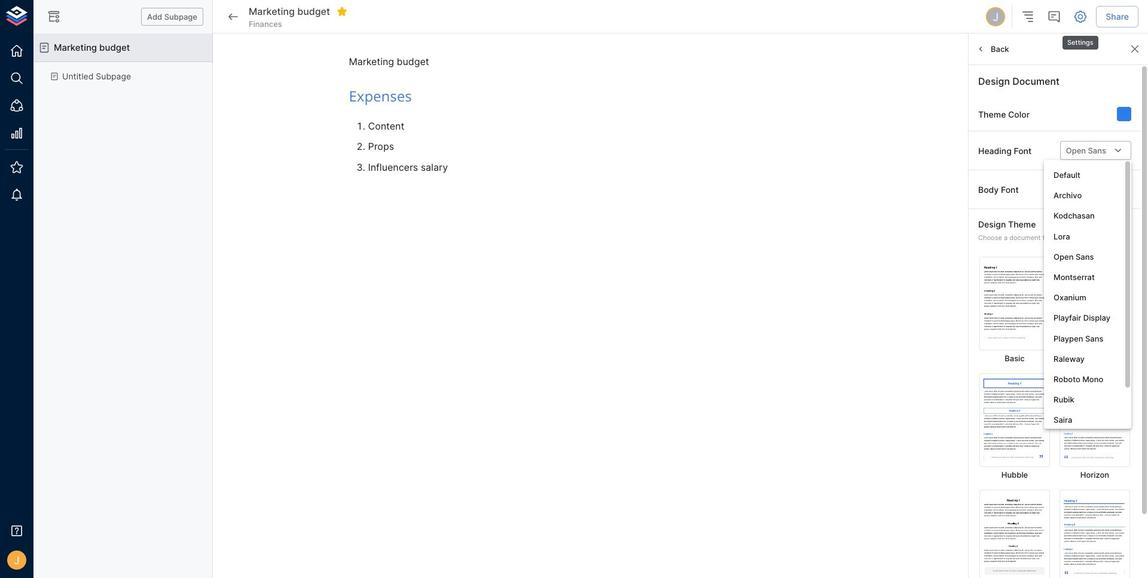 Task type: locate. For each thing, give the bounding box(es) containing it.
tooltip
[[1061, 28, 1100, 51]]

table of contents image
[[1021, 10, 1035, 24]]

settings image
[[1074, 10, 1088, 24]]

remove favorite image
[[337, 6, 347, 17]]



Task type: vqa. For each thing, say whether or not it's contained in the screenshot.
Remove Bookmark icon
no



Task type: describe. For each thing, give the bounding box(es) containing it.
go back image
[[226, 10, 240, 24]]

hide wiki image
[[47, 10, 61, 24]]

comments image
[[1047, 10, 1062, 24]]



